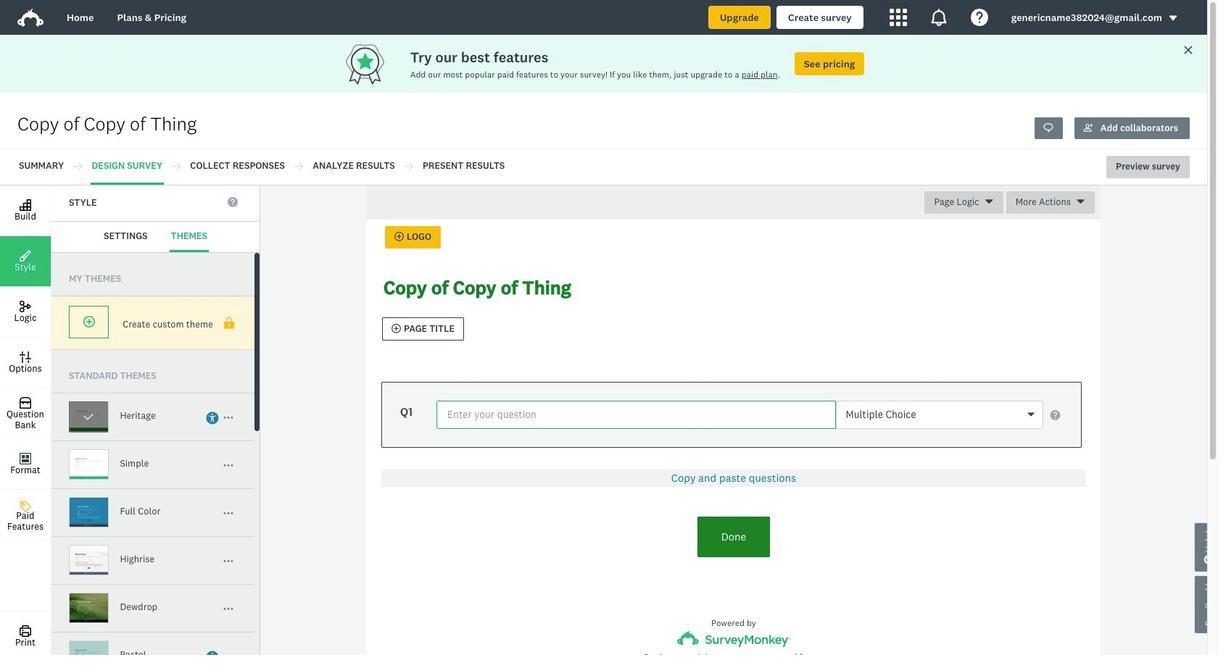 Task type: locate. For each thing, give the bounding box(es) containing it.
products icon image
[[890, 9, 907, 26], [931, 9, 948, 26]]

1 horizontal spatial products icon image
[[931, 9, 948, 26]]

help icon image
[[971, 9, 989, 26]]

surveymonkey logo image
[[17, 9, 44, 27]]

1 products icon image from the left
[[890, 9, 907, 26]]

0 horizontal spatial products icon image
[[890, 9, 907, 26]]



Task type: describe. For each thing, give the bounding box(es) containing it.
dropdown arrow image
[[1169, 13, 1179, 23]]

rewards image
[[343, 40, 410, 87]]

2 products icon image from the left
[[931, 9, 948, 26]]

surveymonkey image
[[677, 631, 791, 648]]



Task type: vqa. For each thing, say whether or not it's contained in the screenshot.
Help Icon
yes



